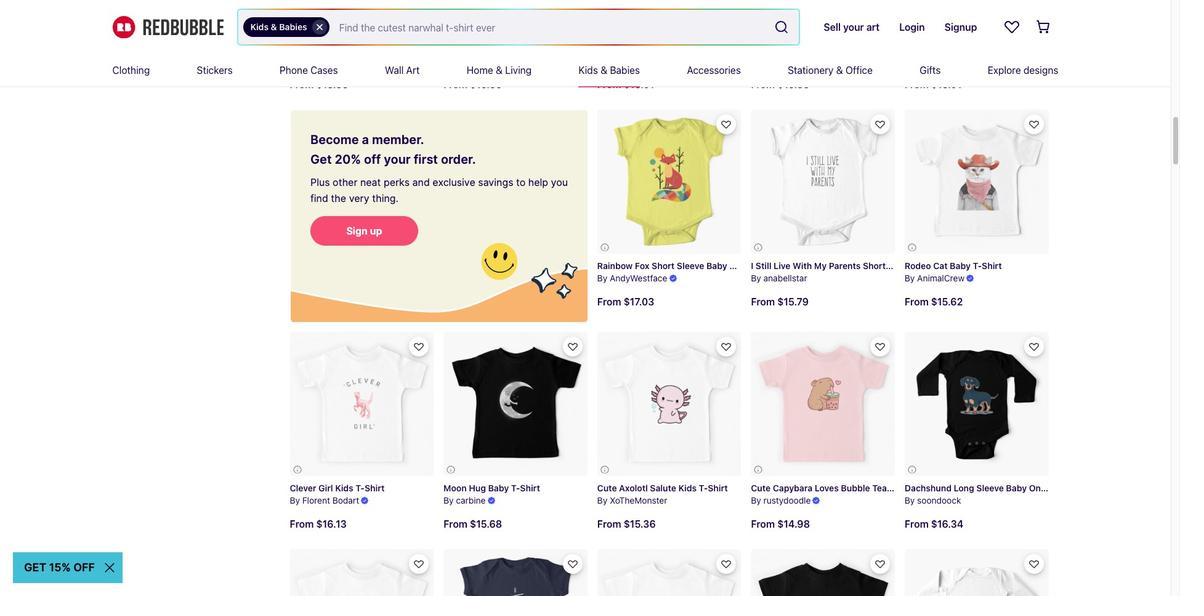 Task type: describe. For each thing, give the bounding box(es) containing it.
$15.36 for yip yip appa! kids t-shirt
[[316, 79, 348, 90]]

by andywestface
[[597, 273, 667, 284]]

wall
[[385, 65, 404, 76]]

from $15.36 for thunderclan pride kids t-shirt
[[751, 79, 810, 90]]

phone cases
[[280, 65, 338, 76]]

animalcrew
[[917, 273, 965, 284]]

by left gifts 'link'
[[905, 55, 915, 66]]

tea
[[872, 483, 887, 493]]

clothing
[[112, 65, 150, 76]]

cute axolotl salute kids t-shirt by xothemonster
[[597, 483, 728, 506]]

by inside i still live with my parents short sleeve baby one-piece by anabellstar
[[751, 273, 761, 284]]

rainbow fox short sleeve baby one-piece image
[[597, 110, 741, 254]]

gifts
[[920, 65, 941, 76]]

shirt up wall
[[379, 43, 399, 53]]

cute for cute capybara loves bubble tea kids t-shirt
[[751, 483, 771, 493]]

stationery & office link
[[788, 54, 873, 86]]

capybara
[[773, 483, 813, 493]]

cute for cute axolotl salute kids t-shirt by xothemonster
[[597, 483, 617, 493]]

calm like a bomb short sleeve baby one-piece image
[[444, 550, 588, 596]]

from $17.03
[[597, 297, 654, 308]]

& inside button
[[271, 22, 277, 32]]

from for bears kids t-shirt
[[444, 79, 468, 90]]

hamilton
[[476, 55, 511, 66]]

by amy hamilton
[[444, 55, 511, 66]]

shirt inside somewhere kids t-shirt by andywestface
[[678, 43, 698, 53]]

by inside dachshund long sleeve baby one-piece by soondoock
[[905, 496, 915, 506]]

axolotl
[[619, 483, 648, 493]]

from for i still live with my parents short sleeve baby one-piece
[[751, 296, 775, 308]]

living
[[505, 65, 532, 76]]

one- inside dachshund long sleeve baby one-piece by soondoock
[[1029, 483, 1050, 493]]

my
[[814, 260, 827, 271]]

$15.79
[[778, 296, 809, 308]]

kids inside button
[[250, 22, 269, 32]]

loves
[[815, 483, 839, 493]]

1 yip from the left
[[290, 43, 304, 53]]

moon hug baby t-shirt image
[[444, 332, 588, 476]]

$15.36 for bears kids t-shirt
[[470, 79, 502, 90]]

$14.98
[[778, 519, 810, 530]]

from for dachshund long sleeve baby one-piece
[[905, 519, 929, 530]]

gifts link
[[920, 54, 941, 86]]

bodart
[[332, 496, 359, 506]]

$15.68
[[470, 519, 502, 530]]

nicwise
[[302, 55, 332, 66]]

$15.36 for cute axolotl salute kids t-shirt
[[624, 519, 656, 530]]

moon hug baby t-shirt
[[444, 483, 540, 493]]

by down moon
[[444, 496, 454, 506]]

kids inside thunderclan pride kids t-shirt by chimeraarts
[[831, 43, 849, 53]]

piece inside dachshund long sleeve baby one-piece by soondoock
[[1050, 483, 1073, 493]]

clever girl kids t-shirt image
[[290, 332, 434, 476]]

thunderclan pride kids t-shirt by chimeraarts
[[751, 43, 880, 66]]

by down rodeo
[[905, 273, 915, 284]]

from down gifts in the right top of the page
[[905, 79, 929, 90]]

clever
[[290, 483, 316, 493]]

from for thunderclan pride kids t-shirt
[[751, 79, 775, 90]]

stickers
[[197, 65, 233, 76]]

2 andywestface from the top
[[610, 273, 667, 284]]

anabellstar
[[764, 273, 807, 284]]

accessories
[[687, 65, 741, 76]]

appa!
[[322, 43, 348, 53]]

shirt up hamilton
[[499, 43, 519, 53]]

soondoock
[[917, 496, 961, 506]]

chimeraarts
[[764, 55, 811, 66]]

rainbow
[[597, 260, 633, 271]]

stationery & office
[[788, 65, 873, 76]]

$16.34
[[931, 519, 964, 530]]

explore
[[988, 65, 1021, 76]]

2 from $16.01 from the left
[[905, 79, 962, 90]]

$17.03
[[624, 297, 654, 308]]

from $15.62
[[905, 297, 963, 308]]

kids & babies link
[[579, 54, 640, 86]]

dachshund long sleeve baby one-piece image
[[905, 332, 1049, 476]]

from $15.36 for cute axolotl salute kids t-shirt
[[597, 519, 656, 530]]

still
[[756, 260, 772, 271]]

baby right cat
[[950, 260, 971, 271]]

from $15.79
[[751, 296, 809, 308]]

1 vertical spatial babies
[[610, 65, 640, 76]]

somewhere kids t-shirt by andywestface
[[597, 43, 698, 66]]

by obinsun
[[905, 55, 949, 66]]

live
[[774, 260, 791, 271]]

parents
[[829, 260, 861, 271]]

explore designs
[[988, 65, 1059, 76]]

moon
[[444, 483, 467, 493]]

by inside thunderclan pride kids t-shirt by chimeraarts
[[751, 55, 761, 66]]

bubble
[[841, 483, 870, 493]]

t- right appa!
[[370, 43, 379, 53]]

from for rodeo cat baby t-shirt
[[905, 297, 929, 308]]

cute axolotl salute kids t-shirt image
[[597, 332, 741, 476]]

by nicwise
[[290, 55, 332, 66]]

from $16.13
[[290, 519, 347, 530]]

carbine
[[456, 496, 486, 506]]

thunderclan
[[751, 43, 805, 53]]

rodeo cat baby t-shirt image
[[905, 110, 1049, 254]]

from for somewhere kids t-shirt
[[597, 79, 621, 90]]

modal overlay box frame element
[[290, 110, 588, 322]]

from for cute axolotl salute kids t-shirt
[[597, 519, 621, 530]]

phone cases link
[[280, 54, 338, 86]]

florent
[[302, 496, 330, 506]]

sleeve inside i still live with my parents short sleeve baby one-piece by anabellstar
[[888, 260, 916, 271]]

kids & babies button
[[243, 17, 329, 37]]

short inside i still live with my parents short sleeve baby one-piece by anabellstar
[[863, 260, 886, 271]]

2 short from the left
[[652, 260, 675, 271]]

cases
[[311, 65, 338, 76]]

from $15.36 for bears kids t-shirt
[[444, 79, 502, 90]]

t- up the bodart
[[356, 483, 365, 493]]

home
[[467, 65, 493, 76]]

2 $16.01 from the left
[[931, 79, 962, 90]]

hug
[[469, 483, 486, 493]]

accessories link
[[687, 54, 741, 86]]

art
[[406, 65, 420, 76]]

1 $16.01 from the left
[[624, 79, 654, 90]]

cat
[[933, 260, 948, 271]]

& for the kids & babies link
[[601, 65, 607, 76]]

salute
[[650, 483, 676, 493]]

home & living link
[[467, 54, 532, 86]]

by animalcrew
[[905, 273, 965, 284]]

from for yip yip appa! kids t-shirt
[[290, 79, 314, 90]]

home & living
[[467, 65, 532, 76]]



Task type: vqa. For each thing, say whether or not it's contained in the screenshot.
Search term SEARCH BOX
yes



Task type: locate. For each thing, give the bounding box(es) containing it.
t- up office
[[851, 43, 860, 53]]

$15.36 down xothemonster
[[624, 519, 656, 530]]

menu bar
[[112, 54, 1059, 86]]

t- right salute
[[699, 483, 708, 493]]

shirt right salute
[[708, 483, 728, 493]]

0 horizontal spatial kids & babies
[[250, 22, 307, 32]]

shirt up accessories
[[678, 43, 698, 53]]

1 short from the left
[[863, 260, 886, 271]]

from down by rustydoodle in the right of the page
[[751, 519, 775, 530]]

from
[[751, 79, 775, 90], [290, 79, 314, 90], [444, 79, 468, 90], [597, 79, 621, 90], [905, 79, 929, 90], [751, 296, 775, 308], [597, 297, 621, 308], [905, 297, 929, 308], [597, 519, 621, 530], [905, 519, 929, 530], [290, 519, 314, 530], [444, 519, 468, 530], [751, 519, 775, 530]]

cute capybara loves bubble tea kids t-shirt image
[[751, 332, 895, 476]]

from $15.36
[[751, 79, 810, 90], [290, 79, 348, 90], [444, 79, 502, 90], [597, 519, 656, 530]]

andywestface down fox
[[610, 273, 667, 284]]

1 horizontal spatial sleeve
[[888, 260, 916, 271]]

kids & babies up phone
[[250, 22, 307, 32]]

stickers link
[[197, 54, 233, 86]]

0 vertical spatial babies
[[279, 22, 307, 32]]

by left rustydoodle
[[751, 496, 761, 506]]

0 horizontal spatial from $16.01
[[597, 79, 654, 90]]

sleeve up the by animalcrew
[[888, 260, 916, 271]]

kids inside somewhere kids t-shirt by andywestface
[[649, 43, 667, 53]]

i still live with my parents short sleeve baby one-piece by anabellstar
[[751, 260, 984, 284]]

from $14.98
[[751, 519, 810, 530]]

babies up by nicwise
[[279, 22, 307, 32]]

$15.36 down cases
[[316, 79, 348, 90]]

office
[[846, 65, 873, 76]]

sleeve right fox
[[677, 260, 704, 271]]

0 horizontal spatial babies
[[279, 22, 307, 32]]

baby inside i still live with my parents short sleeve baby one-piece by anabellstar
[[918, 260, 939, 271]]

shirt
[[379, 43, 399, 53], [499, 43, 519, 53], [860, 43, 880, 53], [678, 43, 698, 53], [982, 260, 1002, 271], [365, 483, 385, 493], [520, 483, 540, 493], [919, 483, 939, 493], [708, 483, 728, 493]]

yip
[[290, 43, 304, 53], [306, 43, 320, 53]]

cute capybara loves bubble tea kids t-shirt
[[751, 483, 939, 493]]

0 horizontal spatial $16.01
[[624, 79, 654, 90]]

2 horizontal spatial one-
[[1029, 483, 1050, 493]]

shirt right cat
[[982, 260, 1002, 271]]

from $15.36 for yip yip appa! kids t-shirt
[[290, 79, 348, 90]]

from for rainbow fox short sleeve baby one-piece
[[597, 297, 621, 308]]

$15.36 down stationery
[[778, 79, 810, 90]]

t- inside thunderclan pride kids t-shirt by chimeraarts
[[851, 43, 860, 53]]

by down dachshund
[[905, 496, 915, 506]]

t- right hug
[[511, 483, 520, 493]]

t- right somewhere
[[669, 43, 678, 53]]

from $15.36 down xothemonster
[[597, 519, 656, 530]]

short
[[863, 260, 886, 271], [652, 260, 675, 271]]

rainbow fox short sleeve baby one-piece
[[597, 260, 773, 271]]

&
[[271, 22, 277, 32], [496, 65, 503, 76], [601, 65, 607, 76], [836, 65, 843, 76]]

cute up by rustydoodle in the right of the page
[[751, 483, 771, 493]]

from down "chimeraarts"
[[751, 79, 775, 90]]

from down by carbine in the left of the page
[[444, 519, 468, 530]]

from down 'amy'
[[444, 79, 468, 90]]

0 horizontal spatial sleeve
[[677, 260, 704, 271]]

0 horizontal spatial one-
[[730, 260, 750, 271]]

fox
[[635, 260, 650, 271]]

0 vertical spatial andywestface
[[610, 55, 667, 66]]

shirt right girl
[[365, 483, 385, 493]]

xothemonster
[[610, 496, 667, 506]]

by down 'rainbow'
[[597, 273, 608, 284]]

wall art
[[385, 65, 420, 76]]

by rustydoodle
[[751, 496, 811, 506]]

0 horizontal spatial piece
[[750, 260, 773, 271]]

shirt up office
[[860, 43, 880, 53]]

1 horizontal spatial babies
[[610, 65, 640, 76]]

& for home & living link
[[496, 65, 503, 76]]

$15.62
[[931, 297, 963, 308]]

baby right hug
[[488, 483, 509, 493]]

1 horizontal spatial piece
[[962, 260, 984, 271]]

thanks, i hate it. kids t-shirt image
[[751, 550, 895, 596]]

$15.36 down the home
[[470, 79, 502, 90]]

by down somewhere
[[597, 55, 608, 66]]

1 horizontal spatial cute
[[751, 483, 771, 493]]

from $16.01 down gifts in the right top of the page
[[905, 79, 962, 90]]

clothing link
[[112, 54, 150, 86]]

from $16.01
[[597, 79, 654, 90], [905, 79, 962, 90]]

phone
[[280, 65, 308, 76]]

by down clever
[[290, 496, 300, 506]]

t- up soondoock
[[910, 483, 919, 493]]

0 horizontal spatial short
[[652, 260, 675, 271]]

sleeve
[[888, 260, 916, 271], [677, 260, 704, 271], [977, 483, 1004, 493]]

cute left axolotl
[[597, 483, 617, 493]]

kids & babies inside button
[[250, 22, 307, 32]]

by down i
[[751, 273, 761, 284]]

baby left i
[[707, 260, 727, 271]]

from for clever girl kids t-shirt
[[290, 519, 314, 530]]

1 horizontal spatial one-
[[941, 260, 962, 271]]

by down thunderclan
[[751, 55, 761, 66]]

2 yip from the left
[[306, 43, 320, 53]]

1 from $16.01 from the left
[[597, 79, 654, 90]]

by left xothemonster
[[597, 496, 608, 506]]

t- inside somewhere kids t-shirt by andywestface
[[669, 43, 678, 53]]

1 horizontal spatial kids & babies
[[579, 65, 640, 76]]

andywestface inside somewhere kids t-shirt by andywestface
[[610, 55, 667, 66]]

girl
[[319, 483, 333, 493]]

wall art link
[[385, 54, 420, 86]]

babies inside button
[[279, 22, 307, 32]]

by
[[290, 55, 300, 66], [444, 55, 454, 66], [751, 55, 761, 66], [597, 55, 608, 66], [905, 55, 915, 66], [751, 273, 761, 284], [597, 273, 608, 284], [905, 273, 915, 284], [290, 496, 300, 506], [444, 496, 454, 506], [751, 496, 761, 506], [597, 496, 608, 506], [905, 496, 915, 506]]

from down xothemonster
[[597, 519, 621, 530]]

from down florent
[[290, 519, 314, 530]]

from down the by animalcrew
[[905, 297, 929, 308]]

i
[[751, 260, 754, 271]]

designs
[[1024, 65, 1059, 76]]

i still live with my parents short sleeve baby one-piece image
[[751, 110, 895, 254]]

0 vertical spatial kids & babies
[[250, 22, 307, 32]]

by left nicwise
[[290, 55, 300, 66]]

from left $15.79
[[751, 296, 775, 308]]

$16.01 down somewhere kids t-shirt by andywestface
[[624, 79, 654, 90]]

1 cute from the left
[[751, 483, 771, 493]]

by florent bodart
[[290, 496, 359, 506]]

baby up the by animalcrew
[[918, 260, 939, 271]]

t- right cat
[[973, 260, 982, 271]]

obinsun
[[917, 55, 949, 66]]

cute
[[751, 483, 771, 493], [597, 483, 617, 493]]

from down somewhere
[[597, 79, 621, 90]]

menu bar containing clothing
[[112, 54, 1059, 86]]

shirt inside cute axolotl salute kids t-shirt by xothemonster
[[708, 483, 728, 493]]

shirt inside thunderclan pride kids t-shirt by chimeraarts
[[860, 43, 880, 53]]

$16.13
[[316, 519, 347, 530]]

2 horizontal spatial sleeve
[[977, 483, 1004, 493]]

0 horizontal spatial yip
[[290, 43, 304, 53]]

rodeo cat baby t-shirt
[[905, 260, 1002, 271]]

$16.01
[[624, 79, 654, 90], [931, 79, 962, 90]]

cute inside cute axolotl salute kids t-shirt by xothemonster
[[597, 483, 617, 493]]

shirt up soondoock
[[919, 483, 939, 493]]

yip yip appa! kids t-shirt
[[290, 43, 399, 53]]

$15.36 for thunderclan pride kids t-shirt
[[778, 79, 810, 90]]

from $16.01 down somewhere
[[597, 79, 654, 90]]

0 horizontal spatial cute
[[597, 483, 617, 493]]

1 andywestface from the top
[[610, 55, 667, 66]]

& for stationery & office link
[[836, 65, 843, 76]]

1 horizontal spatial $16.01
[[931, 79, 962, 90]]

babies down somewhere
[[610, 65, 640, 76]]

$16.01 down gifts in the right top of the page
[[931, 79, 962, 90]]

from left $17.03
[[597, 297, 621, 308]]

1 vertical spatial kids & babies
[[579, 65, 640, 76]]

kids & babies
[[250, 22, 307, 32], [579, 65, 640, 76]]

by inside cute axolotl salute kids t-shirt by xothemonster
[[597, 496, 608, 506]]

explore designs link
[[988, 54, 1059, 86]]

from $15.68
[[444, 519, 502, 530]]

from for moon hug baby t-shirt
[[444, 519, 468, 530]]

from $15.36 down cases
[[290, 79, 348, 90]]

from $15.36 down the home
[[444, 79, 502, 90]]

by down the bears
[[444, 55, 454, 66]]

bears kids t-shirt
[[444, 43, 519, 53]]

kids
[[250, 22, 269, 32], [350, 43, 368, 53], [469, 43, 488, 53], [831, 43, 849, 53], [649, 43, 667, 53], [579, 65, 598, 76], [335, 483, 353, 493], [889, 483, 907, 493], [679, 483, 697, 493]]

somewhere
[[597, 43, 646, 53]]

by carbine
[[444, 496, 486, 506]]

short right fox
[[652, 260, 675, 271]]

1 vertical spatial andywestface
[[610, 273, 667, 284]]

from $15.36 down "chimeraarts"
[[751, 79, 810, 90]]

dachshund
[[905, 483, 952, 493]]

stationery
[[788, 65, 834, 76]]

kids inside cute axolotl salute kids t-shirt by xothemonster
[[679, 483, 697, 493]]

by inside somewhere kids t-shirt by andywestface
[[597, 55, 608, 66]]

clever girl kids t-shirt
[[290, 483, 385, 493]]

short right the parents
[[863, 260, 886, 271]]

baby inside dachshund long sleeve baby one-piece by soondoock
[[1006, 483, 1027, 493]]

baby right long
[[1006, 483, 1027, 493]]

piece inside i still live with my parents short sleeve baby one-piece by anabellstar
[[962, 260, 984, 271]]

one- inside i still live with my parents short sleeve baby one-piece by anabellstar
[[941, 260, 962, 271]]

cirrus n422ak long sleeve baby one-piece image
[[905, 550, 1049, 596]]

shirt right hug
[[520, 483, 540, 493]]

Kids & Babies field
[[238, 10, 799, 44]]

1 horizontal spatial yip
[[306, 43, 320, 53]]

t- up hamilton
[[490, 43, 499, 53]]

from left $16.34 at the bottom right of the page
[[905, 519, 929, 530]]

andywestface down somewhere
[[610, 55, 667, 66]]

long
[[954, 483, 974, 493]]

2 horizontal spatial piece
[[1050, 483, 1073, 493]]

t- inside cute axolotl salute kids t-shirt by xothemonster
[[699, 483, 708, 493]]

1 horizontal spatial from $16.01
[[905, 79, 962, 90]]

1 horizontal spatial short
[[863, 260, 886, 271]]

2 cute from the left
[[597, 483, 617, 493]]

from down 'phone cases'
[[290, 79, 314, 90]]

dachshund long sleeve baby one-piece by soondoock
[[905, 483, 1073, 506]]

from for cute capybara loves bubble tea kids t-shirt
[[751, 519, 775, 530]]

redbubble logo image
[[112, 16, 223, 38]]

rustydoodle
[[764, 496, 811, 506]]

sleeve inside dachshund long sleeve baby one-piece by soondoock
[[977, 483, 1004, 493]]

from $16.34
[[905, 519, 964, 530]]

with
[[793, 260, 812, 271]]

piece
[[962, 260, 984, 271], [750, 260, 773, 271], [1050, 483, 1073, 493]]

sleeve right long
[[977, 483, 1004, 493]]

kids & babies down somewhere
[[579, 65, 640, 76]]

pride
[[807, 43, 829, 53]]

Search term search field
[[329, 10, 770, 44]]

bears
[[444, 43, 467, 53]]

t-
[[370, 43, 379, 53], [490, 43, 499, 53], [851, 43, 860, 53], [669, 43, 678, 53], [973, 260, 982, 271], [356, 483, 365, 493], [511, 483, 520, 493], [910, 483, 919, 493], [699, 483, 708, 493]]



